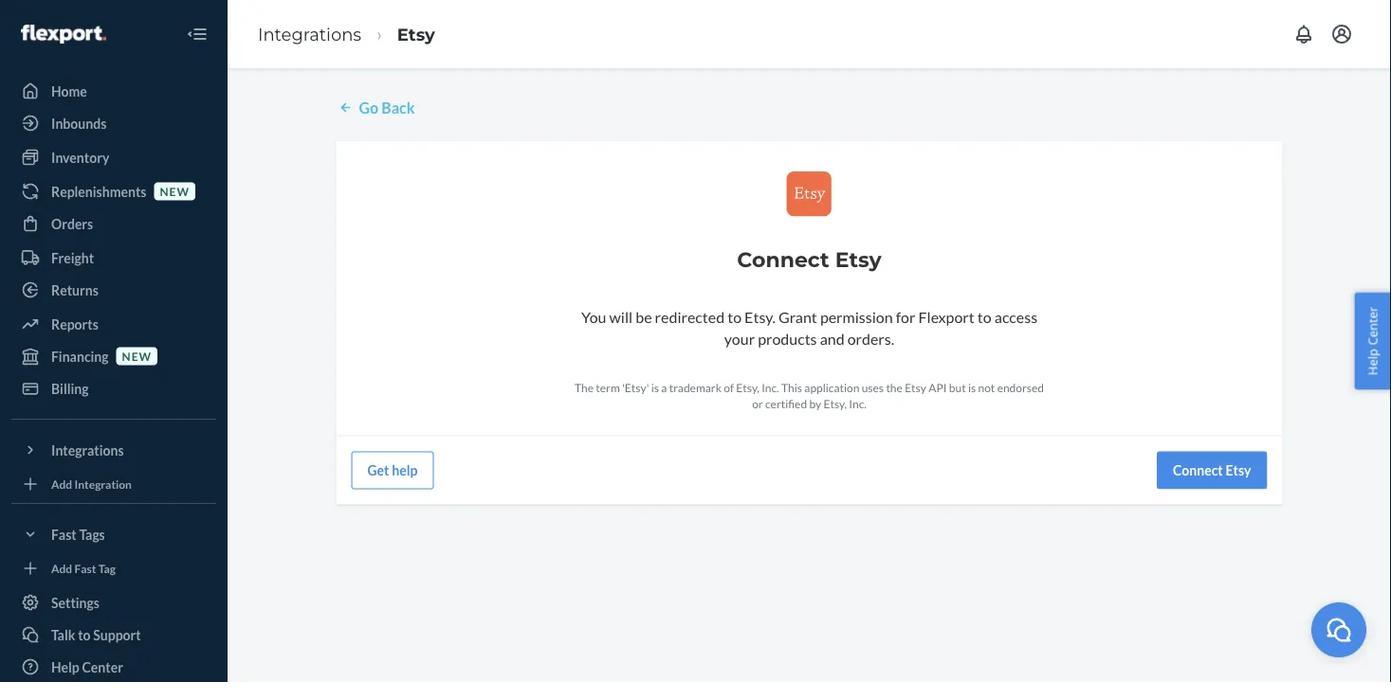 Task type: locate. For each thing, give the bounding box(es) containing it.
1 vertical spatial fast
[[74, 562, 96, 576]]

help center
[[1364, 307, 1381, 376], [51, 660, 123, 676]]

is
[[651, 381, 659, 395], [968, 381, 976, 395]]

home link
[[11, 76, 216, 106]]

1 horizontal spatial inc.
[[849, 398, 867, 411]]

help
[[392, 463, 418, 479]]

1 vertical spatial integrations
[[51, 442, 124, 459]]

you
[[581, 308, 607, 327]]

add
[[51, 478, 72, 491], [51, 562, 72, 576]]

1 vertical spatial connect etsy
[[1173, 463, 1252, 479]]

inc.
[[762, 381, 779, 395], [849, 398, 867, 411]]

flexport logo image
[[21, 25, 106, 44]]

0 vertical spatial integrations
[[258, 24, 362, 44]]

fast
[[51, 527, 77, 543], [74, 562, 96, 576]]

connect etsy inside button
[[1173, 463, 1252, 479]]

etsy, right of
[[736, 381, 760, 395]]

integration
[[74, 478, 132, 491]]

products
[[758, 330, 817, 348]]

0 horizontal spatial new
[[122, 349, 152, 363]]

0 vertical spatial help center
[[1364, 307, 1381, 376]]

0 vertical spatial add
[[51, 478, 72, 491]]

add inside the add integration link
[[51, 478, 72, 491]]

new down the reports link
[[122, 349, 152, 363]]

0 vertical spatial connect etsy
[[737, 246, 882, 272]]

0 horizontal spatial inc.
[[762, 381, 779, 395]]

1 horizontal spatial center
[[1364, 307, 1381, 346]]

inc. down uses
[[849, 398, 867, 411]]

but
[[949, 381, 966, 395]]

returns
[[51, 282, 98, 298]]

or
[[752, 398, 763, 411]]

fast left tags
[[51, 527, 77, 543]]

connect etsy
[[737, 246, 882, 272], [1173, 463, 1252, 479]]

1 horizontal spatial to
[[728, 308, 742, 327]]

not
[[978, 381, 995, 395]]

billing
[[51, 381, 89, 397]]

add left integration
[[51, 478, 72, 491]]

1 vertical spatial help
[[51, 660, 79, 676]]

2 add from the top
[[51, 562, 72, 576]]

0 horizontal spatial etsy,
[[736, 381, 760, 395]]

1 vertical spatial connect
[[1173, 463, 1223, 479]]

0 vertical spatial etsy,
[[736, 381, 760, 395]]

etsy inside the term 'etsy' is a trademark of etsy, inc. this application uses the etsy api but is not endorsed or certified by etsy, inc.
[[905, 381, 927, 395]]

0 horizontal spatial integrations
[[51, 442, 124, 459]]

to right talk
[[78, 627, 91, 644]]

home
[[51, 83, 87, 99]]

1 add from the top
[[51, 478, 72, 491]]

connect
[[737, 246, 830, 272], [1173, 463, 1223, 479]]

to left access
[[978, 308, 992, 327]]

tags
[[79, 527, 105, 543]]

1 horizontal spatial integrations
[[258, 24, 362, 44]]

endorsed
[[997, 381, 1044, 395]]

1 horizontal spatial connect
[[1173, 463, 1223, 479]]

of
[[724, 381, 734, 395]]

tag
[[98, 562, 116, 576]]

new up orders link
[[160, 184, 190, 198]]

back
[[382, 98, 415, 117]]

add fast tag
[[51, 562, 116, 576]]

2 is from the left
[[968, 381, 976, 395]]

open notifications image
[[1293, 23, 1316, 46]]

connect etsy button
[[1157, 452, 1268, 490]]

the
[[886, 381, 903, 395]]

integrations
[[258, 24, 362, 44], [51, 442, 124, 459]]

open account menu image
[[1331, 23, 1354, 46]]

inbounds
[[51, 115, 107, 131]]

add up settings
[[51, 562, 72, 576]]

is left a at the bottom of the page
[[651, 381, 659, 395]]

etsy
[[397, 24, 435, 44], [835, 246, 882, 272], [905, 381, 927, 395], [1226, 463, 1252, 479]]

certified
[[765, 398, 807, 411]]

0 horizontal spatial connect
[[737, 246, 830, 272]]

add inside add fast tag link
[[51, 562, 72, 576]]

add for add integration
[[51, 478, 72, 491]]

help center link
[[11, 653, 216, 683]]

freight link
[[11, 243, 216, 273]]

term
[[596, 381, 620, 395]]

returns link
[[11, 275, 216, 305]]

0 vertical spatial new
[[160, 184, 190, 198]]

1 horizontal spatial new
[[160, 184, 190, 198]]

etsy link
[[397, 24, 435, 44]]

1 horizontal spatial is
[[968, 381, 976, 395]]

0 vertical spatial help
[[1364, 349, 1381, 376]]

talk
[[51, 627, 75, 644]]

center
[[1364, 307, 1381, 346], [82, 660, 123, 676]]

for
[[896, 308, 916, 327]]

integrations inside breadcrumbs navigation
[[258, 24, 362, 44]]

etsy inside button
[[1226, 463, 1252, 479]]

grant
[[779, 308, 817, 327]]

to up your
[[728, 308, 742, 327]]

1 horizontal spatial help
[[1364, 349, 1381, 376]]

inc. up or
[[762, 381, 779, 395]]

integrations up add integration
[[51, 442, 124, 459]]

talk to support
[[51, 627, 141, 644]]

0 horizontal spatial help center
[[51, 660, 123, 676]]

fast tags button
[[11, 520, 216, 550]]

1 horizontal spatial help center
[[1364, 307, 1381, 376]]

etsy,
[[736, 381, 760, 395], [824, 398, 847, 411]]

to inside button
[[78, 627, 91, 644]]

replenishments
[[51, 184, 146, 200]]

is left not
[[968, 381, 976, 395]]

orders
[[51, 216, 93, 232]]

ojiud image
[[1325, 616, 1354, 645]]

etsy, down application
[[824, 398, 847, 411]]

new
[[160, 184, 190, 198], [122, 349, 152, 363]]

settings
[[51, 595, 100, 611]]

1 horizontal spatial connect etsy
[[1173, 463, 1252, 479]]

by
[[809, 398, 822, 411]]

0 vertical spatial inc.
[[762, 381, 779, 395]]

integrations button
[[11, 435, 216, 466]]

integrations up go
[[258, 24, 362, 44]]

api
[[929, 381, 947, 395]]

talk to support button
[[11, 620, 216, 651]]

access
[[995, 308, 1038, 327]]

the
[[575, 381, 594, 395]]

1 vertical spatial inc.
[[849, 398, 867, 411]]

fast left tag
[[74, 562, 96, 576]]

inventory link
[[11, 142, 216, 173]]

help center button
[[1355, 293, 1391, 390]]

help
[[1364, 349, 1381, 376], [51, 660, 79, 676]]

to
[[728, 308, 742, 327], [978, 308, 992, 327], [78, 627, 91, 644]]

1 vertical spatial new
[[122, 349, 152, 363]]

0 horizontal spatial to
[[78, 627, 91, 644]]

0 vertical spatial center
[[1364, 307, 1381, 346]]

new for financing
[[122, 349, 152, 363]]

1 vertical spatial add
[[51, 562, 72, 576]]

0 horizontal spatial center
[[82, 660, 123, 676]]

financing
[[51, 349, 109, 365]]

0 horizontal spatial is
[[651, 381, 659, 395]]

and
[[820, 330, 845, 348]]

1 horizontal spatial etsy,
[[824, 398, 847, 411]]

0 vertical spatial fast
[[51, 527, 77, 543]]



Task type: describe. For each thing, give the bounding box(es) containing it.
your
[[725, 330, 755, 348]]

orders link
[[11, 209, 216, 239]]

reports
[[51, 316, 98, 332]]

be
[[636, 308, 652, 327]]

will
[[609, 308, 633, 327]]

1 vertical spatial center
[[82, 660, 123, 676]]

go back
[[359, 98, 415, 117]]

trademark
[[669, 381, 722, 395]]

freight
[[51, 250, 94, 266]]

2 horizontal spatial to
[[978, 308, 992, 327]]

get
[[368, 463, 389, 479]]

support
[[93, 627, 141, 644]]

0 horizontal spatial help
[[51, 660, 79, 676]]

'etsy'
[[622, 381, 649, 395]]

get help button
[[351, 452, 434, 490]]

permission
[[820, 308, 893, 327]]

help inside button
[[1364, 349, 1381, 376]]

close navigation image
[[186, 23, 209, 46]]

1 vertical spatial etsy,
[[824, 398, 847, 411]]

add for add fast tag
[[51, 562, 72, 576]]

add integration link
[[11, 473, 216, 496]]

application
[[805, 381, 860, 395]]

go
[[359, 98, 379, 117]]

etsy inside breadcrumbs navigation
[[397, 24, 435, 44]]

0 vertical spatial connect
[[737, 246, 830, 272]]

billing link
[[11, 374, 216, 404]]

0 horizontal spatial connect etsy
[[737, 246, 882, 272]]

1 is from the left
[[651, 381, 659, 395]]

this
[[782, 381, 802, 395]]

settings link
[[11, 588, 216, 618]]

inventory
[[51, 149, 109, 166]]

redirected
[[655, 308, 725, 327]]

inbounds link
[[11, 108, 216, 138]]

uses
[[862, 381, 884, 395]]

go back button
[[336, 97, 415, 118]]

add integration
[[51, 478, 132, 491]]

you will be redirected to etsy. grant permission for flexport to access your products and orders.
[[581, 308, 1038, 348]]

help center inside button
[[1364, 307, 1381, 376]]

flexport
[[919, 308, 975, 327]]

new for replenishments
[[160, 184, 190, 198]]

center inside button
[[1364, 307, 1381, 346]]

fast tags
[[51, 527, 105, 543]]

a
[[661, 381, 667, 395]]

breadcrumbs navigation
[[243, 7, 450, 62]]

add fast tag link
[[11, 558, 216, 580]]

orders.
[[848, 330, 895, 348]]

etsy.
[[745, 308, 776, 327]]

1 vertical spatial help center
[[51, 660, 123, 676]]

reports link
[[11, 309, 216, 340]]

integrations inside "dropdown button"
[[51, 442, 124, 459]]

fast inside dropdown button
[[51, 527, 77, 543]]

connect inside button
[[1173, 463, 1223, 479]]

integrations link
[[258, 24, 362, 44]]

get help
[[368, 463, 418, 479]]

the term 'etsy' is a trademark of etsy, inc. this application uses the etsy api but is not endorsed or certified by etsy, inc.
[[575, 381, 1044, 411]]



Task type: vqa. For each thing, say whether or not it's contained in the screenshot.
Etsy
yes



